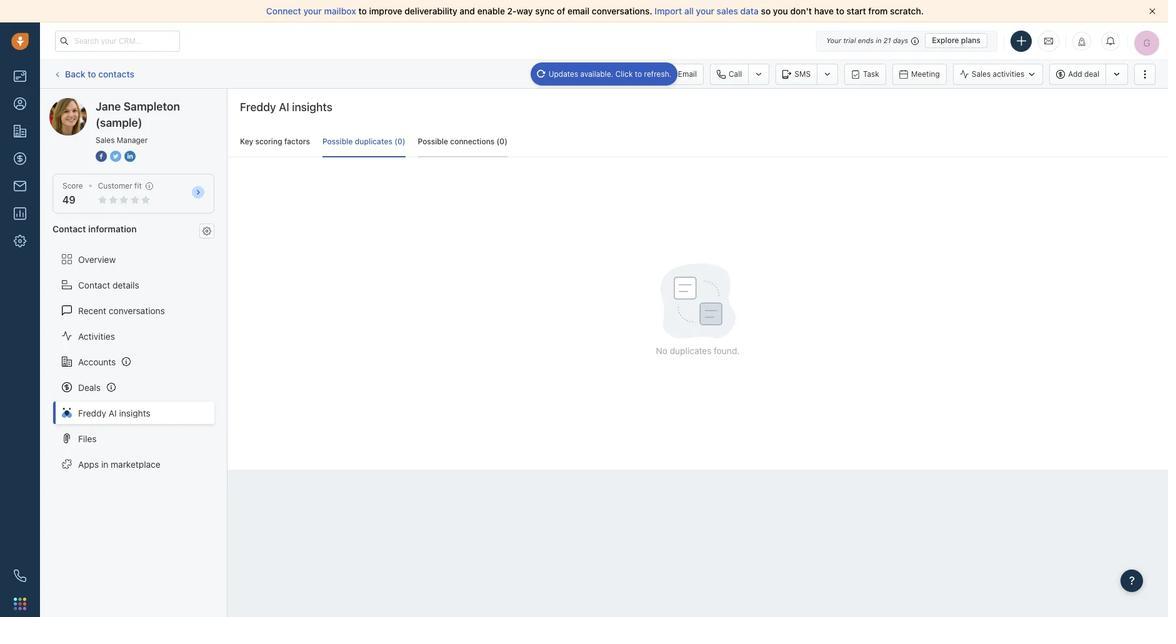 Task type: describe. For each thing, give the bounding box(es) containing it.
key scoring factors
[[240, 137, 310, 146]]

marketplace
[[111, 459, 160, 470]]

meeting
[[911, 69, 940, 78]]

49
[[63, 195, 76, 206]]

possible for possible duplicates (0)
[[323, 137, 353, 146]]

and
[[460, 6, 475, 16]]

available.
[[580, 69, 613, 78]]

0 vertical spatial insights
[[292, 101, 332, 114]]

2-
[[507, 6, 517, 16]]

activities
[[993, 69, 1025, 79]]

possible connections (0)
[[418, 137, 508, 146]]

to right mailbox
[[359, 6, 367, 16]]

connect your mailbox to improve deliverability and enable 2-way sync of email conversations. import all your sales data so you don't have to start from scratch.
[[266, 6, 924, 16]]

call
[[729, 69, 742, 78]]

possible connections (0) link
[[418, 126, 508, 158]]

apps in marketplace
[[78, 459, 160, 470]]

details
[[113, 280, 139, 290]]

contact details
[[78, 280, 139, 290]]

0 vertical spatial freddy ai insights
[[240, 101, 332, 114]]

found.
[[714, 346, 740, 356]]

fit
[[134, 181, 142, 191]]

connect
[[266, 6, 301, 16]]

what's new image
[[1078, 37, 1086, 46]]

recent
[[78, 305, 106, 316]]

0 horizontal spatial insights
[[119, 408, 151, 419]]

key scoring factors link
[[240, 126, 310, 158]]

no
[[656, 346, 668, 356]]

deals
[[78, 382, 101, 393]]

to right back
[[88, 69, 96, 79]]

sampleton for jane sampleton (sample) sales manager
[[124, 100, 180, 113]]

you
[[773, 6, 788, 16]]

explore
[[932, 36, 959, 45]]

score
[[63, 181, 83, 191]]

phone image
[[14, 570, 26, 583]]

key
[[240, 137, 253, 146]]

possible duplicates (0) link
[[323, 126, 405, 158]]

sync
[[535, 6, 555, 16]]

jane for jane sampleton (sample) sales manager
[[96, 100, 121, 113]]

jane sampleton (sample)
[[74, 98, 177, 108]]

(0) for possible duplicates (0)
[[395, 137, 405, 146]]

improve
[[369, 6, 402, 16]]

customer fit
[[98, 181, 142, 191]]

task
[[863, 69, 879, 78]]

to left start
[[836, 6, 845, 16]]

deliverability
[[405, 6, 457, 16]]

sampleton for jane sampleton (sample)
[[96, 98, 139, 108]]

sms button
[[776, 63, 817, 85]]

files
[[78, 434, 97, 444]]

contact for contact information
[[53, 224, 86, 235]]

duplicates for no
[[670, 346, 712, 356]]

overview
[[78, 254, 116, 265]]

no duplicates found.
[[656, 346, 740, 356]]

mng settings image
[[203, 227, 211, 236]]

(sample) for jane sampleton (sample)
[[142, 98, 177, 108]]

all
[[684, 6, 694, 16]]

back to contacts
[[65, 69, 134, 79]]

your
[[827, 36, 842, 44]]

task button
[[845, 63, 886, 85]]

scoring
[[255, 137, 282, 146]]

21
[[884, 36, 891, 44]]

explore plans link
[[925, 33, 988, 48]]

way
[[517, 6, 533, 16]]

1 horizontal spatial freddy
[[240, 101, 276, 114]]

score 49
[[63, 181, 83, 206]]

trial
[[844, 36, 856, 44]]

plans
[[961, 36, 981, 45]]

don't
[[790, 6, 812, 16]]

1 horizontal spatial sales
[[972, 69, 991, 79]]

sales inside jane sampleton (sample) sales manager
[[96, 136, 115, 145]]

so
[[761, 6, 771, 16]]

data
[[740, 6, 759, 16]]

sales activities
[[972, 69, 1025, 79]]

customer
[[98, 181, 132, 191]]

manager
[[117, 136, 148, 145]]

1 vertical spatial freddy
[[78, 408, 106, 419]]

jane sampleton (sample) sales manager
[[96, 100, 180, 145]]

1 vertical spatial freddy ai insights
[[78, 408, 151, 419]]

add deal button
[[1050, 63, 1106, 85]]

sales
[[717, 6, 738, 16]]

back
[[65, 69, 85, 79]]

information
[[88, 224, 137, 235]]



Task type: locate. For each thing, give the bounding box(es) containing it.
duplicates for possible
[[355, 137, 393, 146]]

sales left "activities"
[[972, 69, 991, 79]]

1 (0) from the left
[[395, 137, 405, 146]]

0 horizontal spatial your
[[303, 6, 322, 16]]

1 vertical spatial insights
[[119, 408, 151, 419]]

1 vertical spatial ai
[[109, 408, 117, 419]]

jane down back
[[74, 98, 94, 108]]

sampleton inside jane sampleton (sample) sales manager
[[124, 100, 180, 113]]

0 horizontal spatial (0)
[[395, 137, 405, 146]]

possible duplicates (0)
[[323, 137, 405, 146]]

1 horizontal spatial in
[[876, 36, 882, 44]]

ai up apps in marketplace on the left bottom
[[109, 408, 117, 419]]

scratch.
[[890, 6, 924, 16]]

facebook circled image
[[96, 150, 107, 163]]

duplicates
[[355, 137, 393, 146], [670, 346, 712, 356]]

sms
[[795, 69, 811, 78]]

freddy
[[240, 101, 276, 114], [78, 408, 106, 419]]

in left '21' at the right of the page
[[876, 36, 882, 44]]

contact up recent
[[78, 280, 110, 290]]

your right all
[[696, 6, 715, 16]]

contact for contact details
[[78, 280, 110, 290]]

updates available. click to refresh.
[[549, 69, 672, 78]]

connections
[[450, 137, 495, 146]]

sampleton up manager
[[124, 100, 180, 113]]

1 horizontal spatial duplicates
[[670, 346, 712, 356]]

of
[[557, 6, 565, 16]]

factors
[[284, 137, 310, 146]]

0 horizontal spatial sales
[[96, 136, 115, 145]]

1 vertical spatial (sample)
[[96, 116, 142, 129]]

(0) for possible connections (0)
[[497, 137, 508, 146]]

explore plans
[[932, 36, 981, 45]]

0 horizontal spatial possible
[[323, 137, 353, 146]]

insights up factors
[[292, 101, 332, 114]]

enable
[[477, 6, 505, 16]]

1 vertical spatial contact
[[78, 280, 110, 290]]

0 horizontal spatial in
[[101, 459, 108, 470]]

start
[[847, 6, 866, 16]]

ends
[[858, 36, 874, 44]]

1 horizontal spatial (0)
[[497, 137, 508, 146]]

2 your from the left
[[696, 6, 715, 16]]

send email image
[[1045, 36, 1053, 46]]

possible for possible connections (0)
[[418, 137, 448, 146]]

from
[[869, 6, 888, 16]]

in
[[876, 36, 882, 44], [101, 459, 108, 470]]

sampleton
[[96, 98, 139, 108], [124, 100, 180, 113]]

import all your sales data link
[[655, 6, 761, 16]]

(sample) up manager
[[142, 98, 177, 108]]

1 vertical spatial duplicates
[[670, 346, 712, 356]]

jane inside jane sampleton (sample) sales manager
[[96, 100, 121, 113]]

jane for jane sampleton (sample)
[[74, 98, 94, 108]]

updates available. click to refresh. link
[[531, 62, 678, 85]]

sales activities button
[[953, 63, 1050, 85], [953, 63, 1044, 85]]

contact
[[53, 224, 86, 235], [78, 280, 110, 290]]

sales up facebook circled "icon"
[[96, 136, 115, 145]]

click
[[616, 69, 633, 78]]

in right 'apps'
[[101, 459, 108, 470]]

0 vertical spatial contact
[[53, 224, 86, 235]]

1 vertical spatial sales
[[96, 136, 115, 145]]

to right the "click"
[[635, 69, 642, 78]]

add deal
[[1069, 69, 1100, 79]]

0 vertical spatial (sample)
[[142, 98, 177, 108]]

(sample) down jane sampleton (sample)
[[96, 116, 142, 129]]

(sample) inside jane sampleton (sample) sales manager
[[96, 116, 142, 129]]

updates
[[549, 69, 578, 78]]

0 vertical spatial freddy
[[240, 101, 276, 114]]

0 vertical spatial sales
[[972, 69, 991, 79]]

accounts
[[78, 357, 116, 367]]

apps
[[78, 459, 99, 470]]

connect your mailbox link
[[266, 6, 359, 16]]

twitter circled image
[[110, 150, 121, 163]]

close image
[[1150, 8, 1156, 14]]

1 vertical spatial in
[[101, 459, 108, 470]]

1 your from the left
[[303, 6, 322, 16]]

49 button
[[63, 195, 76, 206]]

1 horizontal spatial your
[[696, 6, 715, 16]]

1 horizontal spatial insights
[[292, 101, 332, 114]]

contact information
[[53, 224, 137, 235]]

insights
[[292, 101, 332, 114], [119, 408, 151, 419]]

2 possible from the left
[[418, 137, 448, 146]]

your trial ends in 21 days
[[827, 36, 908, 44]]

ai up key scoring factors
[[279, 101, 289, 114]]

freddy ai insights up factors
[[240, 101, 332, 114]]

possible
[[323, 137, 353, 146], [418, 137, 448, 146]]

0 horizontal spatial freddy
[[78, 408, 106, 419]]

insights up marketplace
[[119, 408, 151, 419]]

possible left connections
[[418, 137, 448, 146]]

email button
[[659, 63, 704, 85]]

0 vertical spatial ai
[[279, 101, 289, 114]]

recent conversations
[[78, 305, 165, 316]]

freddy ai insights down deals
[[78, 408, 151, 419]]

2 (0) from the left
[[497, 137, 508, 146]]

call link
[[710, 63, 748, 85]]

sales
[[972, 69, 991, 79], [96, 136, 115, 145]]

import
[[655, 6, 682, 16]]

mailbox
[[324, 6, 356, 16]]

0 vertical spatial in
[[876, 36, 882, 44]]

(0)
[[395, 137, 405, 146], [497, 137, 508, 146]]

days
[[893, 36, 908, 44]]

have
[[814, 6, 834, 16]]

refresh.
[[644, 69, 672, 78]]

jane
[[74, 98, 94, 108], [96, 100, 121, 113]]

1 possible from the left
[[323, 137, 353, 146]]

0 horizontal spatial freddy ai insights
[[78, 408, 151, 419]]

to
[[359, 6, 367, 16], [836, 6, 845, 16], [88, 69, 96, 79], [635, 69, 642, 78]]

0 horizontal spatial jane
[[74, 98, 94, 108]]

contact down 49 button
[[53, 224, 86, 235]]

contacts
[[98, 69, 134, 79]]

freddy down deals
[[78, 408, 106, 419]]

sampleton down contacts
[[96, 98, 139, 108]]

conversations
[[109, 305, 165, 316]]

call button
[[710, 63, 748, 85]]

1 horizontal spatial freddy ai insights
[[240, 101, 332, 114]]

freddy ai insights
[[240, 101, 332, 114], [78, 408, 151, 419]]

1 horizontal spatial possible
[[418, 137, 448, 146]]

possible right factors
[[323, 137, 353, 146]]

your left mailbox
[[303, 6, 322, 16]]

0 horizontal spatial ai
[[109, 408, 117, 419]]

linkedin circled image
[[124, 150, 136, 163]]

(sample) for jane sampleton (sample) sales manager
[[96, 116, 142, 129]]

email
[[568, 6, 590, 16]]

0 horizontal spatial duplicates
[[355, 137, 393, 146]]

freddy up scoring
[[240, 101, 276, 114]]

Search your CRM... text field
[[55, 30, 180, 52]]

meeting button
[[893, 63, 947, 85]]

(sample)
[[142, 98, 177, 108], [96, 116, 142, 129]]

phone element
[[8, 564, 33, 589]]

your
[[303, 6, 322, 16], [696, 6, 715, 16]]

0 vertical spatial duplicates
[[355, 137, 393, 146]]

freshworks switcher image
[[14, 598, 26, 611]]

1 horizontal spatial jane
[[96, 100, 121, 113]]

back to contacts link
[[53, 64, 135, 84]]

email
[[678, 69, 697, 78]]

add
[[1069, 69, 1083, 79]]

deal
[[1085, 69, 1100, 79]]

jane down contacts
[[96, 100, 121, 113]]

1 horizontal spatial ai
[[279, 101, 289, 114]]

activities
[[78, 331, 115, 342]]

conversations.
[[592, 6, 652, 16]]



Task type: vqa. For each thing, say whether or not it's contained in the screenshot.
marketing
no



